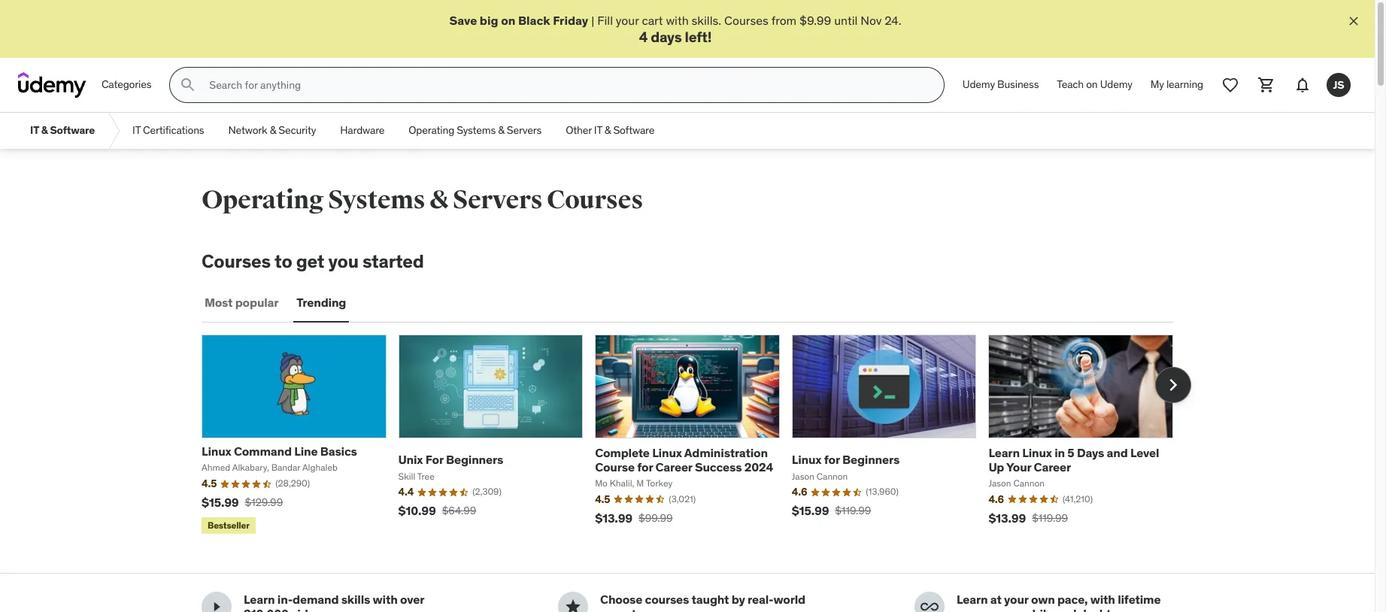 Task type: locate. For each thing, give the bounding box(es) containing it.
with
[[666, 13, 689, 28], [373, 592, 398, 607], [1090, 592, 1115, 607]]

1 vertical spatial operating
[[202, 184, 324, 216]]

1 vertical spatial servers
[[453, 184, 542, 216]]

0 vertical spatial servers
[[507, 124, 542, 137]]

learn left the in-
[[244, 592, 275, 607]]

operating right hardware
[[409, 124, 454, 137]]

your
[[616, 13, 639, 28], [1004, 592, 1029, 607]]

on left mobile
[[998, 606, 1012, 612]]

Search for anything text field
[[206, 72, 926, 98]]

1 horizontal spatial career
[[1034, 459, 1071, 475]]

career
[[655, 459, 692, 475], [1034, 459, 1071, 475]]

on inside the save big on black friday | fill your cart with skills. courses from $9.99 until nov 24. 4 days left!
[[501, 13, 515, 28]]

2 horizontal spatial courses
[[724, 13, 769, 28]]

0 vertical spatial courses
[[724, 13, 769, 28]]

1 horizontal spatial udemy
[[1100, 78, 1133, 91]]

0 vertical spatial systems
[[457, 124, 496, 137]]

linux left the command
[[202, 444, 231, 459]]

0 horizontal spatial on
[[501, 13, 515, 28]]

courses
[[724, 13, 769, 28], [547, 184, 643, 216], [202, 250, 271, 273]]

systems for operating systems & servers
[[457, 124, 496, 137]]

on inside learn at your own pace, with lifetime access on mobile and desktop
[[998, 606, 1012, 612]]

learn inside learn at your own pace, with lifetime access on mobile and desktop
[[957, 592, 988, 607]]

1 horizontal spatial operating
[[409, 124, 454, 137]]

it right other
[[594, 124, 602, 137]]

servers for operating systems & servers courses
[[453, 184, 542, 216]]

next image
[[1161, 373, 1185, 397]]

2 horizontal spatial with
[[1090, 592, 1115, 607]]

learn for learn linux in 5 days and level up your career
[[989, 445, 1020, 460]]

learn inside learn in-demand skills with over 210,000 video courses
[[244, 592, 275, 607]]

for
[[824, 452, 840, 467], [637, 459, 653, 475]]

linux command line basics link
[[202, 444, 357, 459]]

1 horizontal spatial software
[[613, 124, 655, 137]]

for right the 'course'
[[637, 459, 653, 475]]

for inside complete linux administration course for career success 2024
[[637, 459, 653, 475]]

it inside it & software link
[[30, 124, 39, 137]]

& for other it & software
[[605, 124, 611, 137]]

1 beginners from the left
[[446, 452, 503, 467]]

submit search image
[[179, 76, 197, 94]]

0 horizontal spatial it
[[30, 124, 39, 137]]

it down udemy "image"
[[30, 124, 39, 137]]

operating inside operating systems & servers link
[[409, 124, 454, 137]]

black
[[518, 13, 550, 28]]

linux inside learn linux in 5 days and level up your career
[[1022, 445, 1052, 460]]

1 horizontal spatial on
[[998, 606, 1012, 612]]

linux right the complete
[[652, 445, 682, 460]]

operating
[[409, 124, 454, 137], [202, 184, 324, 216]]

courses inside choose courses taught by real-world experts
[[645, 592, 689, 607]]

udemy left my
[[1100, 78, 1133, 91]]

2 medium image from the left
[[564, 598, 582, 612]]

pace,
[[1057, 592, 1088, 607]]

0 horizontal spatial career
[[655, 459, 692, 475]]

0 horizontal spatial systems
[[328, 184, 425, 216]]

on right big
[[501, 13, 515, 28]]

2 horizontal spatial it
[[594, 124, 602, 137]]

0 vertical spatial on
[[501, 13, 515, 28]]

js
[[1333, 78, 1344, 92]]

courses
[[645, 592, 689, 607], [324, 606, 369, 612]]

udemy inside teach on udemy link
[[1100, 78, 1133, 91]]

with up the days
[[666, 13, 689, 28]]

you
[[328, 250, 359, 273]]

0 horizontal spatial for
[[637, 459, 653, 475]]

linux command line basics unix for beginners
[[202, 444, 503, 467]]

0 horizontal spatial your
[[616, 13, 639, 28]]

categories button
[[93, 67, 160, 103]]

complete linux administration course for career success 2024 link
[[595, 445, 773, 475]]

servers left other
[[507, 124, 542, 137]]

servers down operating systems & servers link on the left
[[453, 184, 542, 216]]

skills
[[341, 592, 370, 607]]

your right at on the right bottom of the page
[[1004, 592, 1029, 607]]

1 vertical spatial courses
[[547, 184, 643, 216]]

servers
[[507, 124, 542, 137], [453, 184, 542, 216]]

learn for learn at your own pace, with lifetime access on mobile and desktop
[[957, 592, 988, 607]]

carousel element
[[202, 335, 1191, 537]]

courses left taught
[[645, 592, 689, 607]]

& inside "link"
[[605, 124, 611, 137]]

courses up most popular
[[202, 250, 271, 273]]

systems
[[457, 124, 496, 137], [328, 184, 425, 216]]

other
[[566, 124, 592, 137]]

0 vertical spatial your
[[616, 13, 639, 28]]

days
[[1077, 445, 1104, 460]]

2 horizontal spatial on
[[1086, 78, 1098, 91]]

2 it from the left
[[132, 124, 141, 137]]

1 vertical spatial and
[[1056, 606, 1077, 612]]

0 horizontal spatial udemy
[[963, 78, 995, 91]]

1 horizontal spatial medium image
[[564, 598, 582, 612]]

on right 'teach'
[[1086, 78, 1098, 91]]

udemy business
[[963, 78, 1039, 91]]

fill
[[597, 13, 613, 28]]

complete
[[595, 445, 650, 460]]

js link
[[1321, 67, 1357, 103]]

0 vertical spatial operating
[[409, 124, 454, 137]]

0 horizontal spatial learn
[[244, 592, 275, 607]]

cart
[[642, 13, 663, 28]]

linux inside complete linux administration course for career success 2024
[[652, 445, 682, 460]]

1 horizontal spatial courses
[[547, 184, 643, 216]]

software right other
[[613, 124, 655, 137]]

0 horizontal spatial courses
[[324, 606, 369, 612]]

courses to get you started
[[202, 250, 424, 273]]

it right arrow pointing to subcategory menu links image
[[132, 124, 141, 137]]

real-
[[748, 592, 774, 607]]

my
[[1151, 78, 1164, 91]]

linux left in
[[1022, 445, 1052, 460]]

with left over
[[373, 592, 398, 607]]

my learning link
[[1142, 67, 1212, 103]]

1 medium image from the left
[[208, 598, 226, 612]]

experts
[[600, 606, 642, 612]]

get
[[296, 250, 324, 273]]

to
[[275, 250, 292, 273]]

1 horizontal spatial systems
[[457, 124, 496, 137]]

your inside the save big on black friday | fill your cart with skills. courses from $9.99 until nov 24. 4 days left!
[[616, 13, 639, 28]]

choose
[[600, 592, 642, 607]]

and right days
[[1107, 445, 1128, 460]]

1 horizontal spatial learn
[[957, 592, 988, 607]]

$9.99
[[800, 13, 831, 28]]

1 horizontal spatial it
[[132, 124, 141, 137]]

operating systems & servers link
[[397, 113, 554, 149]]

learn
[[989, 445, 1020, 460], [244, 592, 275, 607], [957, 592, 988, 607]]

with inside learn at your own pace, with lifetime access on mobile and desktop
[[1090, 592, 1115, 607]]

career left success
[[655, 459, 692, 475]]

courses left from
[[724, 13, 769, 28]]

medium image for experts
[[564, 598, 582, 612]]

it for it certifications
[[132, 124, 141, 137]]

2 career from the left
[[1034, 459, 1071, 475]]

it
[[30, 124, 39, 137], [132, 124, 141, 137], [594, 124, 602, 137]]

0 horizontal spatial and
[[1056, 606, 1077, 612]]

other it & software
[[566, 124, 655, 137]]

medium image
[[208, 598, 226, 612], [564, 598, 582, 612]]

0 horizontal spatial beginners
[[446, 452, 503, 467]]

& for operating systems & servers
[[498, 124, 504, 137]]

0 horizontal spatial with
[[373, 592, 398, 607]]

line
[[294, 444, 318, 459]]

0 vertical spatial and
[[1107, 445, 1128, 460]]

medium image left experts
[[564, 598, 582, 612]]

udemy business link
[[954, 67, 1048, 103]]

with right pace,
[[1090, 592, 1115, 607]]

0 horizontal spatial operating
[[202, 184, 324, 216]]

operating for operating systems & servers courses
[[202, 184, 324, 216]]

and inside learn at your own pace, with lifetime access on mobile and desktop
[[1056, 606, 1077, 612]]

linux inside the "linux command line basics unix for beginners"
[[202, 444, 231, 459]]

arrow pointing to subcategory menu links image
[[107, 113, 120, 149]]

udemy left business
[[963, 78, 995, 91]]

1 horizontal spatial your
[[1004, 592, 1029, 607]]

1 it from the left
[[30, 124, 39, 137]]

0 horizontal spatial courses
[[202, 250, 271, 273]]

it inside it certifications link
[[132, 124, 141, 137]]

teach on udemy
[[1057, 78, 1133, 91]]

1 horizontal spatial beginners
[[842, 452, 900, 467]]

network
[[228, 124, 267, 137]]

administration
[[684, 445, 768, 460]]

1 udemy from the left
[[963, 78, 995, 91]]

hardware link
[[328, 113, 397, 149]]

medium image left 210,000
[[208, 598, 226, 612]]

skills.
[[692, 13, 721, 28]]

1 horizontal spatial with
[[666, 13, 689, 28]]

3 it from the left
[[594, 124, 602, 137]]

software left arrow pointing to subcategory menu links image
[[50, 124, 95, 137]]

and right own
[[1056, 606, 1077, 612]]

0 horizontal spatial software
[[50, 124, 95, 137]]

categories
[[102, 78, 151, 91]]

2 horizontal spatial learn
[[989, 445, 1020, 460]]

your right fill
[[616, 13, 639, 28]]

save
[[449, 13, 477, 28]]

courses right video
[[324, 606, 369, 612]]

& for operating systems & servers courses
[[430, 184, 448, 216]]

learn linux in 5 days and level up your career
[[989, 445, 1159, 475]]

1 vertical spatial your
[[1004, 592, 1029, 607]]

lifetime
[[1118, 592, 1161, 607]]

courses down "other it & software" "link" at the left
[[547, 184, 643, 216]]

hardware
[[340, 124, 385, 137]]

software
[[50, 124, 95, 137], [613, 124, 655, 137]]

learn left at on the right bottom of the page
[[957, 592, 988, 607]]

operating up to at the left of the page
[[202, 184, 324, 216]]

career right your
[[1034, 459, 1071, 475]]

certifications
[[143, 124, 204, 137]]

1 career from the left
[[655, 459, 692, 475]]

1 vertical spatial systems
[[328, 184, 425, 216]]

2 udemy from the left
[[1100, 78, 1133, 91]]

2 beginners from the left
[[842, 452, 900, 467]]

for right 2024
[[824, 452, 840, 467]]

systems for operating systems & servers courses
[[328, 184, 425, 216]]

learn inside learn linux in 5 days and level up your career
[[989, 445, 1020, 460]]

0 horizontal spatial medium image
[[208, 598, 226, 612]]

2 software from the left
[[613, 124, 655, 137]]

courses inside learn in-demand skills with over 210,000 video courses
[[324, 606, 369, 612]]

1 horizontal spatial courses
[[645, 592, 689, 607]]

learn left in
[[989, 445, 1020, 460]]

wishlist image
[[1221, 76, 1240, 94]]

1 horizontal spatial and
[[1107, 445, 1128, 460]]

2 vertical spatial on
[[998, 606, 1012, 612]]

and
[[1107, 445, 1128, 460], [1056, 606, 1077, 612]]



Task type: vqa. For each thing, say whether or not it's contained in the screenshot.
topmost THE IT.
no



Task type: describe. For each thing, give the bounding box(es) containing it.
udemy image
[[18, 72, 86, 98]]

with inside the save big on black friday | fill your cart with skills. courses from $9.99 until nov 24. 4 days left!
[[666, 13, 689, 28]]

basics
[[320, 444, 357, 459]]

demand
[[293, 592, 339, 607]]

most
[[205, 295, 233, 310]]

medium image
[[921, 598, 939, 612]]

learn linux in 5 days and level up your career link
[[989, 445, 1159, 475]]

linux for beginners link
[[792, 452, 900, 467]]

video
[[291, 606, 322, 612]]

medium image for 210,000
[[208, 598, 226, 612]]

notifications image
[[1294, 76, 1312, 94]]

it & software link
[[18, 113, 107, 149]]

it & software
[[30, 124, 95, 137]]

linux right 2024
[[792, 452, 822, 467]]

network & security link
[[216, 113, 328, 149]]

|
[[591, 13, 594, 28]]

servers for operating systems & servers
[[507, 124, 542, 137]]

taught
[[692, 592, 729, 607]]

my learning
[[1151, 78, 1203, 91]]

it inside "other it & software" "link"
[[594, 124, 602, 137]]

by
[[732, 592, 745, 607]]

complete linux administration course for career success 2024
[[595, 445, 773, 475]]

1 horizontal spatial for
[[824, 452, 840, 467]]

career inside complete linux administration course for career success 2024
[[655, 459, 692, 475]]

1 vertical spatial on
[[1086, 78, 1098, 91]]

friday
[[553, 13, 588, 28]]

210,000
[[244, 606, 289, 612]]

career inside learn linux in 5 days and level up your career
[[1034, 459, 1071, 475]]

4
[[639, 28, 648, 46]]

most popular button
[[202, 285, 282, 321]]

access
[[957, 606, 995, 612]]

5
[[1068, 445, 1074, 460]]

operating systems & servers
[[409, 124, 542, 137]]

mobile
[[1014, 606, 1053, 612]]

for
[[426, 452, 444, 467]]

udemy inside udemy business link
[[963, 78, 995, 91]]

world
[[773, 592, 806, 607]]

from
[[771, 13, 797, 28]]

most popular
[[205, 295, 279, 310]]

24.
[[885, 13, 901, 28]]

2024
[[744, 459, 773, 475]]

save big on black friday | fill your cart with skills. courses from $9.99 until nov 24. 4 days left!
[[449, 13, 901, 46]]

learn for learn in-demand skills with over 210,000 video courses
[[244, 592, 275, 607]]

1 software from the left
[[50, 124, 95, 137]]

close image
[[1346, 14, 1361, 29]]

days
[[651, 28, 682, 46]]

learning
[[1166, 78, 1203, 91]]

business
[[997, 78, 1039, 91]]

success
[[695, 459, 742, 475]]

security
[[278, 124, 316, 137]]

network & security
[[228, 124, 316, 137]]

teach
[[1057, 78, 1084, 91]]

with inside learn in-demand skills with over 210,000 video courses
[[373, 592, 398, 607]]

other it & software link
[[554, 113, 667, 149]]

your
[[1006, 459, 1031, 475]]

beginners inside the "linux command line basics unix for beginners"
[[446, 452, 503, 467]]

at
[[990, 592, 1002, 607]]

2 vertical spatial courses
[[202, 250, 271, 273]]

choose courses taught by real-world experts
[[600, 592, 806, 612]]

and inside learn linux in 5 days and level up your career
[[1107, 445, 1128, 460]]

it certifications link
[[120, 113, 216, 149]]

started
[[363, 250, 424, 273]]

operating for operating systems & servers
[[409, 124, 454, 137]]

until
[[834, 13, 858, 28]]

up
[[989, 459, 1004, 475]]

learn at your own pace, with lifetime access on mobile and desktop
[[957, 592, 1161, 612]]

your inside learn at your own pace, with lifetime access on mobile and desktop
[[1004, 592, 1029, 607]]

course
[[595, 459, 635, 475]]

over
[[400, 592, 424, 607]]

linux for beginners
[[792, 452, 900, 467]]

in-
[[277, 592, 293, 607]]

nov
[[861, 13, 882, 28]]

courses inside the save big on black friday | fill your cart with skills. courses from $9.99 until nov 24. 4 days left!
[[724, 13, 769, 28]]

left!
[[685, 28, 712, 46]]

shopping cart with 0 items image
[[1258, 76, 1276, 94]]

trending button
[[294, 285, 349, 321]]

own
[[1031, 592, 1055, 607]]

big
[[480, 13, 498, 28]]

it for it & software
[[30, 124, 39, 137]]

level
[[1130, 445, 1159, 460]]

learn in-demand skills with over 210,000 video courses
[[244, 592, 424, 612]]

popular
[[235, 295, 279, 310]]

unix
[[398, 452, 423, 467]]

in
[[1055, 445, 1065, 460]]

command
[[234, 444, 292, 459]]

it certifications
[[132, 124, 204, 137]]

unix for beginners link
[[398, 452, 503, 467]]

operating systems & servers courses
[[202, 184, 643, 216]]

teach on udemy link
[[1048, 67, 1142, 103]]

software inside "link"
[[613, 124, 655, 137]]

trending
[[297, 295, 346, 310]]

desktop
[[1079, 606, 1126, 612]]



